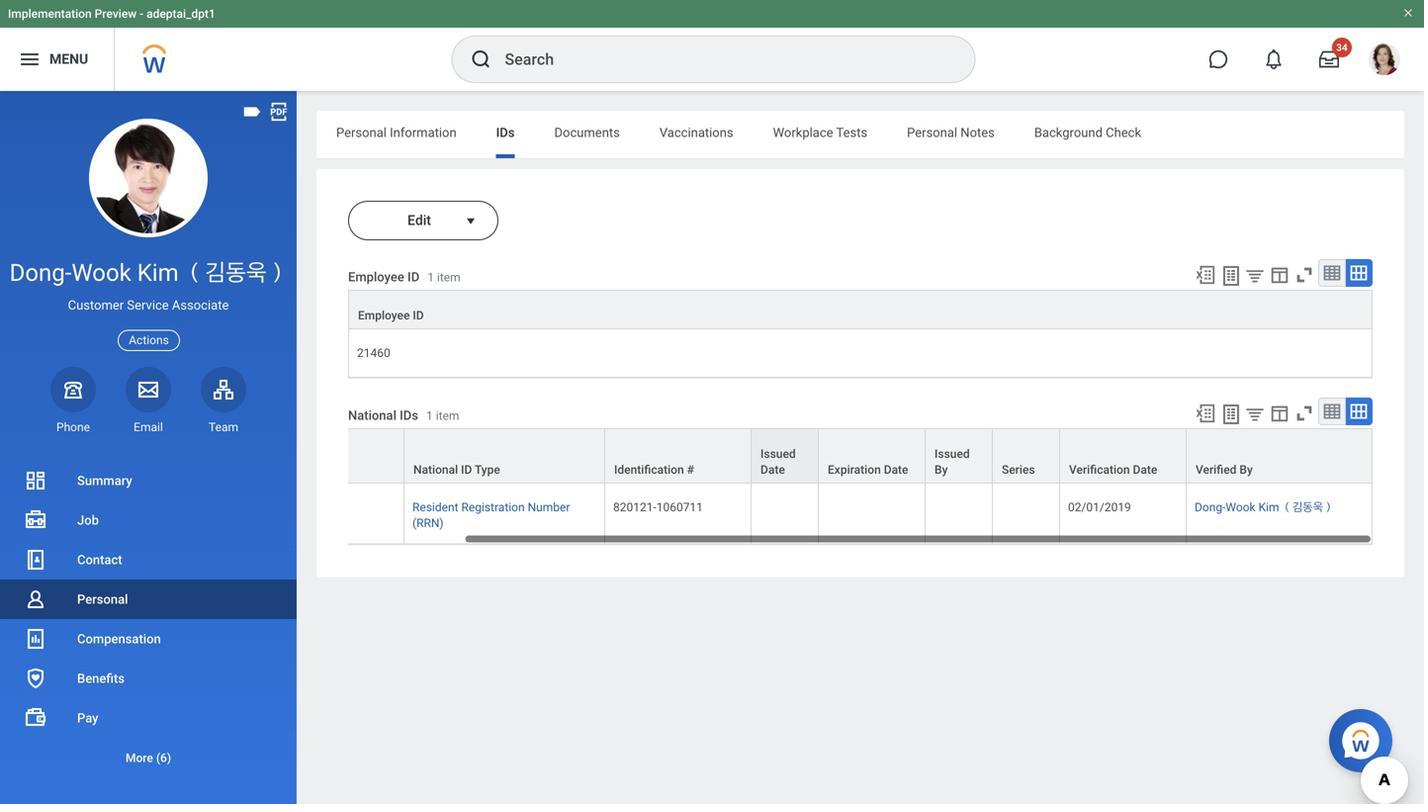 Task type: locate. For each thing, give the bounding box(es) containing it.
export to excel image left select to filter grid data icon
[[1195, 403, 1216, 424]]

3 cell from the left
[[926, 484, 993, 544]]

id down employee id 1 item
[[413, 309, 424, 322]]

1 horizontal spatial date
[[884, 463, 908, 477]]

id left type on the bottom of page
[[461, 463, 472, 477]]

0 horizontal spatial dong-
[[9, 259, 72, 287]]

item down caret down "icon"
[[437, 270, 460, 284]]

preview
[[95, 7, 137, 21]]

list containing summary
[[0, 461, 297, 777]]

email button
[[126, 367, 171, 435]]

0 horizontal spatial by
[[935, 463, 948, 477]]

resident registration number (rrn) link
[[412, 497, 570, 530]]

contact image
[[24, 548, 47, 572]]

row
[[219, 428, 1373, 485], [219, 484, 1373, 544]]

expand table image
[[1349, 263, 1369, 283]]

job image
[[24, 508, 47, 532]]

identification #
[[614, 463, 694, 477]]

2 date from the left
[[884, 463, 908, 477]]

cell down issued by
[[926, 484, 993, 544]]

1 issued from the left
[[761, 447, 796, 461]]

0 horizontal spatial （김동욱）
[[185, 259, 287, 287]]

dong-wook kim （김동욱） inside row
[[1195, 501, 1334, 514]]

national
[[348, 408, 396, 423], [413, 463, 458, 477]]

1 vertical spatial wook
[[1226, 501, 1256, 514]]

cell
[[752, 484, 819, 544], [819, 484, 926, 544], [926, 484, 993, 544], [993, 484, 1060, 544]]

export to excel image
[[1195, 264, 1216, 286], [1195, 403, 1216, 424]]

date inside column header
[[884, 463, 908, 477]]

issued
[[761, 447, 796, 461], [935, 447, 970, 461]]

1 vertical spatial item
[[436, 409, 459, 423]]

1 horizontal spatial issued
[[935, 447, 970, 461]]

1 vertical spatial export to excel image
[[1195, 403, 1216, 424]]

table image left expand table icon
[[1322, 402, 1342, 421]]

job link
[[0, 500, 297, 540]]

national id type
[[413, 463, 500, 477]]

1 horizontal spatial by
[[1240, 463, 1253, 477]]

issued inside 'popup button'
[[761, 447, 796, 461]]

information
[[390, 125, 457, 140]]

date inside issued date
[[761, 463, 785, 477]]

dong- down verified
[[1195, 501, 1226, 514]]

benefits image
[[24, 667, 47, 690]]

series column header
[[993, 428, 1060, 485]]

item for id
[[437, 270, 460, 284]]

menu button
[[0, 28, 114, 91]]

expiration date
[[828, 463, 908, 477]]

3 date from the left
[[1133, 463, 1157, 477]]

1 vertical spatial national
[[413, 463, 458, 477]]

menu banner
[[0, 0, 1424, 91]]

1 horizontal spatial dong-wook kim （김동욱）
[[1195, 501, 1334, 514]]

0 horizontal spatial kim
[[137, 259, 179, 287]]

export to worksheets image for id
[[1219, 264, 1243, 288]]

id up employee id
[[407, 269, 420, 284]]

id for employee id
[[413, 309, 424, 322]]

1 vertical spatial table image
[[1322, 402, 1342, 421]]

tab list
[[316, 111, 1404, 158]]

date for expiration date
[[884, 463, 908, 477]]

1 horizontal spatial dong-
[[1195, 501, 1226, 514]]

1 vertical spatial 1
[[426, 409, 433, 423]]

ids up national id type
[[400, 408, 418, 423]]

compensation link
[[0, 619, 297, 659]]

national id type button
[[404, 429, 604, 483]]

phone dong-wook kim （김동욱） element
[[50, 419, 96, 435]]

personal left information
[[336, 125, 387, 140]]

1
[[427, 270, 434, 284], [426, 409, 433, 423]]

wook
[[72, 259, 131, 287], [1226, 501, 1256, 514]]

by for issued by
[[935, 463, 948, 477]]

employee id 1 item
[[348, 269, 460, 284]]

click to view/edit grid preferences image
[[1269, 264, 1291, 286]]

02/01/2019
[[1068, 501, 1131, 514]]

issued by column header
[[926, 428, 993, 485]]

id
[[407, 269, 420, 284], [413, 309, 424, 322], [461, 463, 472, 477]]

by right expiration date column header
[[935, 463, 948, 477]]

1 vertical spatial （김동욱）
[[1282, 501, 1334, 514]]

0 horizontal spatial issued
[[761, 447, 796, 461]]

by right verified
[[1240, 463, 1253, 477]]

21460
[[357, 346, 390, 360]]

employee up 21460
[[358, 309, 410, 322]]

0 horizontal spatial wook
[[72, 259, 131, 287]]

2 issued from the left
[[935, 447, 970, 461]]

export to excel image for id
[[1195, 264, 1216, 286]]

more (6) button
[[0, 746, 297, 770]]

compensation
[[77, 631, 161, 646]]

view printable version (pdf) image
[[268, 101, 290, 123]]

summary link
[[0, 461, 297, 500]]

1 cell from the left
[[752, 484, 819, 544]]

issued date
[[761, 447, 796, 477]]

view team image
[[212, 378, 235, 401]]

customer
[[68, 298, 124, 313]]

employee
[[348, 269, 404, 284], [358, 309, 410, 322]]

dong- up customer
[[9, 259, 72, 287]]

verification date button
[[1060, 429, 1186, 483]]

cell down issued date
[[752, 484, 819, 544]]

0 vertical spatial export to excel image
[[1195, 264, 1216, 286]]

dong-wook kim （김동욱） up customer service associate
[[9, 259, 287, 287]]

tag image
[[241, 101, 263, 123]]

verification date column header
[[1060, 428, 1187, 485]]

table image for ids
[[1322, 402, 1342, 421]]

dong-
[[9, 259, 72, 287], [1195, 501, 1226, 514]]

1 row from the top
[[219, 428, 1373, 485]]

team link
[[201, 367, 246, 435]]

0 vertical spatial 1
[[427, 270, 434, 284]]

by inside issued by
[[935, 463, 948, 477]]

pay image
[[24, 706, 47, 730]]

kim inside row
[[1259, 501, 1279, 514]]

toolbar
[[1186, 259, 1373, 290], [1186, 398, 1373, 428]]

1 horizontal spatial ids
[[496, 125, 515, 140]]

email dong-wook kim （김동욱） element
[[126, 419, 171, 435]]

0 vertical spatial id
[[407, 269, 420, 284]]

1 date from the left
[[761, 463, 785, 477]]

type
[[475, 463, 500, 477]]

（김동욱） down verified by popup button
[[1282, 501, 1334, 514]]

0 vertical spatial export to worksheets image
[[1219, 264, 1243, 288]]

date right "expiration"
[[884, 463, 908, 477]]

issued for by
[[935, 447, 970, 461]]

by
[[935, 463, 948, 477], [1240, 463, 1253, 477]]

1060711
[[656, 501, 703, 514]]

kim up customer service associate
[[137, 259, 179, 287]]

1 vertical spatial export to worksheets image
[[1219, 403, 1243, 426]]

background
[[1034, 125, 1103, 140]]

personal information
[[336, 125, 457, 140]]

benefits link
[[0, 659, 297, 698]]

personal left notes
[[907, 125, 957, 140]]

2 vertical spatial id
[[461, 463, 472, 477]]

1 vertical spatial dong-wook kim （김동욱）
[[1195, 501, 1334, 514]]

0 vertical spatial table image
[[1322, 263, 1342, 283]]

item
[[437, 270, 460, 284], [436, 409, 459, 423]]

export to excel image left select to filter grid data image
[[1195, 264, 1216, 286]]

employee id
[[358, 309, 424, 322]]

menu
[[49, 51, 88, 67]]

employee inside popup button
[[358, 309, 410, 322]]

compensation image
[[24, 627, 47, 651]]

cell down expiration date
[[819, 484, 926, 544]]

1 vertical spatial ids
[[400, 408, 418, 423]]

phone button
[[50, 367, 96, 435]]

table image left expand table image
[[1322, 263, 1342, 283]]

（김동욱） inside navigation pane region
[[185, 259, 287, 287]]

0 horizontal spatial ids
[[400, 408, 418, 423]]

cell down 'series'
[[993, 484, 1060, 544]]

ids left documents
[[496, 125, 515, 140]]

list
[[0, 461, 297, 777]]

0 vertical spatial item
[[437, 270, 460, 284]]

job
[[77, 513, 99, 528]]

personal down contact
[[77, 592, 128, 607]]

2 row from the top
[[219, 484, 1373, 544]]

select to filter grid data image
[[1244, 265, 1266, 286]]

toolbar for national ids
[[1186, 398, 1373, 428]]

personal for personal information
[[336, 125, 387, 140]]

0 vertical spatial employee
[[348, 269, 404, 284]]

table image
[[1322, 263, 1342, 283], [1322, 402, 1342, 421]]

phone
[[56, 420, 90, 434]]

date right verification
[[1133, 463, 1157, 477]]

national up resident
[[413, 463, 458, 477]]

1 horizontal spatial wook
[[1226, 501, 1256, 514]]

Search Workday  search field
[[505, 38, 934, 81]]

（김동욱） up associate on the left top
[[185, 259, 287, 287]]

team
[[209, 420, 238, 434]]

0 vertical spatial wook
[[72, 259, 131, 287]]

issued inside popup button
[[935, 447, 970, 461]]

item up national id type
[[436, 409, 459, 423]]

1 inside national ids 1 item
[[426, 409, 433, 423]]

820121-
[[613, 501, 656, 514]]

（김동욱） inside row
[[1282, 501, 1334, 514]]

registration
[[461, 501, 525, 514]]

navigation pane region
[[0, 91, 297, 804]]

toolbar for employee id
[[1186, 259, 1373, 290]]

item inside employee id 1 item
[[437, 270, 460, 284]]

1 vertical spatial employee
[[358, 309, 410, 322]]

employee up employee id
[[348, 269, 404, 284]]

workplace tests
[[773, 125, 867, 140]]

1 horizontal spatial personal
[[336, 125, 387, 140]]

1 horizontal spatial national
[[413, 463, 458, 477]]

0 vertical spatial dong-
[[9, 259, 72, 287]]

national id type column header
[[404, 428, 605, 485]]

1 horizontal spatial kim
[[1259, 501, 1279, 514]]

national down 21460
[[348, 408, 396, 423]]

2 by from the left
[[1240, 463, 1253, 477]]

employee id row
[[348, 290, 1373, 329]]

export to worksheets image left select to filter grid data icon
[[1219, 403, 1243, 426]]

0 horizontal spatial dong-wook kim （김동욱）
[[9, 259, 287, 287]]

item inside national ids 1 item
[[436, 409, 459, 423]]

0 vertical spatial dong-wook kim （김동욱）
[[9, 259, 287, 287]]

ids
[[496, 125, 515, 140], [400, 408, 418, 423]]

1 vertical spatial kim
[[1259, 501, 1279, 514]]

2 horizontal spatial date
[[1133, 463, 1157, 477]]

id inside popup button
[[461, 463, 472, 477]]

select to filter grid data image
[[1244, 404, 1266, 424]]

1 by from the left
[[935, 463, 948, 477]]

date left "expiration"
[[761, 463, 785, 477]]

0 vertical spatial ids
[[496, 125, 515, 140]]

national for ids
[[348, 408, 396, 423]]

resident registration number (rrn)
[[412, 501, 570, 530]]

2 horizontal spatial personal
[[907, 125, 957, 140]]

1 down edit
[[427, 270, 434, 284]]

export to worksheets image left select to filter grid data image
[[1219, 264, 1243, 288]]

national inside popup button
[[413, 463, 458, 477]]

0 horizontal spatial date
[[761, 463, 785, 477]]

wook up customer
[[72, 259, 131, 287]]

kim
[[137, 259, 179, 287], [1259, 501, 1279, 514]]

0 horizontal spatial national
[[348, 408, 396, 423]]

0 vertical spatial kim
[[137, 259, 179, 287]]

export to worksheets image
[[1219, 264, 1243, 288], [1219, 403, 1243, 426]]

background check
[[1034, 125, 1141, 140]]

1 inside employee id 1 item
[[427, 270, 434, 284]]

1 horizontal spatial （김동욱）
[[1282, 501, 1334, 514]]

column header
[[219, 428, 404, 485]]

justify image
[[18, 47, 42, 71]]

id inside popup button
[[413, 309, 424, 322]]

date
[[761, 463, 785, 477], [884, 463, 908, 477], [1133, 463, 1157, 477]]

notifications large image
[[1264, 49, 1284, 69]]

0 vertical spatial （김동욱）
[[185, 259, 287, 287]]

personal
[[336, 125, 387, 140], [907, 125, 957, 140], [77, 592, 128, 607]]

wook down the verified by
[[1226, 501, 1256, 514]]

date inside column header
[[1133, 463, 1157, 477]]

series button
[[993, 429, 1059, 483]]

0 vertical spatial national
[[348, 408, 396, 423]]

1 vertical spatial dong-
[[1195, 501, 1226, 514]]

1 vertical spatial id
[[413, 309, 424, 322]]

issued date button
[[752, 429, 818, 483]]

dong-wook kim （김동욱）
[[9, 259, 287, 287], [1195, 501, 1334, 514]]

0 vertical spatial toolbar
[[1186, 259, 1373, 290]]

id for national id type
[[461, 463, 472, 477]]

(rrn)
[[412, 516, 444, 530]]

1 up national id type
[[426, 409, 433, 423]]

kim down verified by popup button
[[1259, 501, 1279, 514]]

issued by button
[[926, 429, 992, 483]]

dong-wook kim （김동욱） down verified by popup button
[[1195, 501, 1334, 514]]

0 horizontal spatial personal
[[77, 592, 128, 607]]

number
[[528, 501, 570, 514]]

1 vertical spatial toolbar
[[1186, 398, 1373, 428]]

expiration
[[828, 463, 881, 477]]

wook inside navigation pane region
[[72, 259, 131, 287]]

row containing issued date
[[219, 428, 1373, 485]]



Task type: describe. For each thing, give the bounding box(es) containing it.
dong-wook kim （김동욱） link
[[1195, 497, 1334, 514]]

export to excel image for ids
[[1195, 403, 1216, 424]]

close environment banner image
[[1402, 7, 1414, 19]]

series
[[1002, 463, 1035, 477]]

documents
[[554, 125, 620, 140]]

contact link
[[0, 540, 297, 580]]

#
[[687, 463, 694, 477]]

export to worksheets image for ids
[[1219, 403, 1243, 426]]

34 button
[[1307, 38, 1352, 81]]

workplace
[[773, 125, 833, 140]]

notes
[[961, 125, 995, 140]]

summary image
[[24, 469, 47, 493]]

click to view/edit grid preferences image
[[1269, 403, 1291, 424]]

fullscreen image
[[1294, 264, 1315, 286]]

by for verified by
[[1240, 463, 1253, 477]]

verified by button
[[1187, 429, 1372, 483]]

resident
[[412, 501, 458, 514]]

identification # button
[[605, 429, 751, 483]]

implementation
[[8, 7, 92, 21]]

expand table image
[[1349, 402, 1369, 421]]

employee id button
[[349, 291, 1372, 328]]

tab list containing personal information
[[316, 111, 1404, 158]]

search image
[[469, 47, 493, 71]]

national for id
[[413, 463, 458, 477]]

expiration date column header
[[819, 428, 926, 485]]

wook inside dong-wook kim （김동욱） link
[[1226, 501, 1256, 514]]

820121-1060711
[[613, 501, 703, 514]]

customer service associate
[[68, 298, 229, 313]]

national ids 1 item
[[348, 408, 459, 423]]

mail image
[[136, 378, 160, 401]]

check
[[1106, 125, 1141, 140]]

identification
[[614, 463, 684, 477]]

personal image
[[24, 587, 47, 611]]

34
[[1336, 42, 1348, 53]]

summary
[[77, 473, 132, 488]]

inbox large image
[[1319, 49, 1339, 69]]

verified by
[[1196, 463, 1253, 477]]

issued by
[[935, 447, 970, 477]]

vaccinations
[[659, 125, 733, 140]]

-
[[140, 7, 144, 21]]

1 for national ids
[[426, 409, 433, 423]]

date for verification date
[[1133, 463, 1157, 477]]

personal inside list
[[77, 592, 128, 607]]

email
[[134, 420, 163, 434]]

adeptai_dpt1
[[146, 7, 215, 21]]

more
[[126, 751, 153, 765]]

edit button
[[348, 201, 459, 240]]

phone image
[[59, 378, 87, 401]]

contact
[[77, 552, 122, 567]]

implementation preview -   adeptai_dpt1
[[8, 7, 215, 21]]

kim inside navigation pane region
[[137, 259, 179, 287]]

issued for date
[[761, 447, 796, 461]]

issued date column header
[[752, 428, 819, 485]]

more (6)
[[126, 751, 171, 765]]

4 cell from the left
[[993, 484, 1060, 544]]

caret down image
[[459, 213, 483, 229]]

edit
[[407, 212, 431, 228]]

verification
[[1069, 463, 1130, 477]]

row containing resident registration number (rrn)
[[219, 484, 1373, 544]]

1 for employee id
[[427, 270, 434, 284]]

id for employee id 1 item
[[407, 269, 420, 284]]

more (6) button
[[0, 738, 297, 777]]

verified
[[1196, 463, 1237, 477]]

dong-wook kim （김동욱） inside navigation pane region
[[9, 259, 287, 287]]

employee for employee id
[[358, 309, 410, 322]]

actions
[[129, 333, 169, 347]]

date for issued date
[[761, 463, 785, 477]]

dong- inside row
[[1195, 501, 1226, 514]]

pay
[[77, 711, 98, 725]]

associate
[[172, 298, 229, 313]]

team dong-wook kim （김동욱） element
[[201, 419, 246, 435]]

profile logan mcneil image
[[1369, 44, 1400, 79]]

identification # column header
[[605, 428, 752, 485]]

employee for employee id 1 item
[[348, 269, 404, 284]]

benefits
[[77, 671, 125, 686]]

pay link
[[0, 698, 297, 738]]

personal link
[[0, 580, 297, 619]]

verification date
[[1069, 463, 1157, 477]]

fullscreen image
[[1294, 403, 1315, 424]]

dong- inside navigation pane region
[[9, 259, 72, 287]]

personal notes
[[907, 125, 995, 140]]

expiration date button
[[819, 429, 925, 483]]

actions button
[[118, 330, 180, 351]]

tests
[[836, 125, 867, 140]]

personal for personal notes
[[907, 125, 957, 140]]

table image for id
[[1322, 263, 1342, 283]]

(6)
[[156, 751, 171, 765]]

item for ids
[[436, 409, 459, 423]]

service
[[127, 298, 169, 313]]

2 cell from the left
[[819, 484, 926, 544]]



Task type: vqa. For each thing, say whether or not it's contained in the screenshot.
0 Button corresponding to Consulting
no



